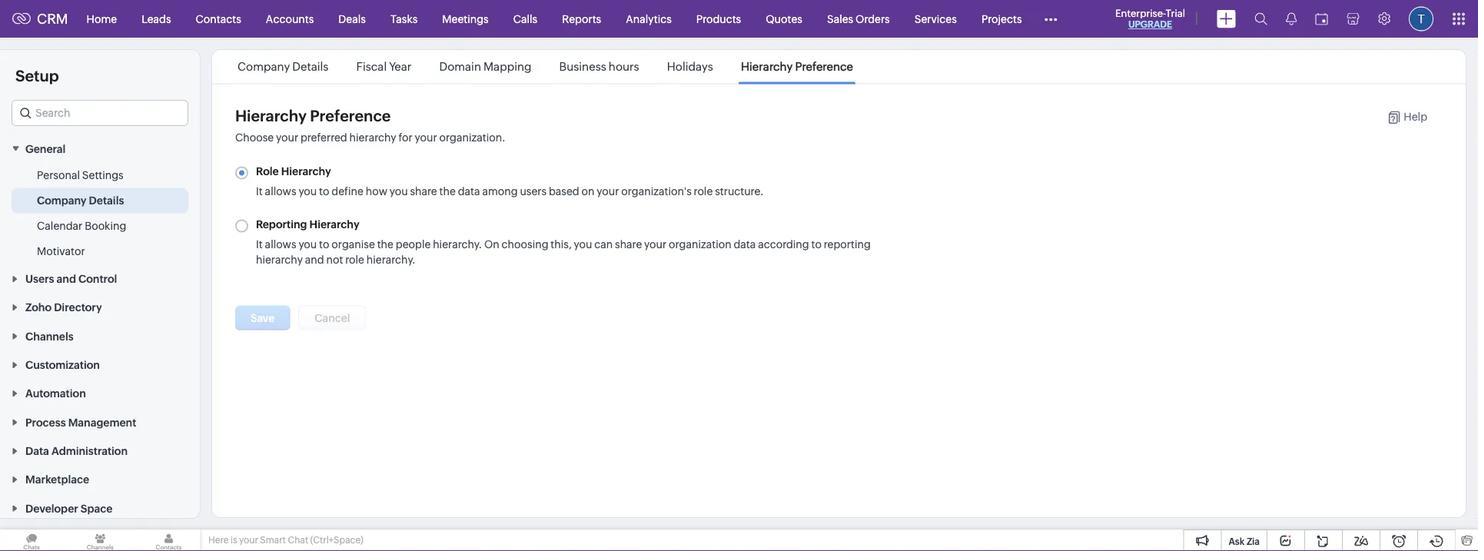 Task type: vqa. For each thing, say whether or not it's contained in the screenshot.
Role Hierarchy It allows you to define how you share the data among users based on your organization's role structure.
yes



Task type: locate. For each thing, give the bounding box(es) containing it.
zoho directory button
[[0, 293, 200, 321]]

preference down sales
[[795, 60, 854, 73]]

ask zia
[[1229, 536, 1260, 547]]

details down "accounts" link
[[292, 60, 329, 73]]

services link
[[902, 0, 970, 37]]

allows down reporting
[[265, 238, 296, 250]]

your left organization
[[644, 238, 667, 250]]

hierarchy preference down quotes
[[741, 60, 854, 73]]

to inside role hierarchy it allows you to define how you share the data among users based on your organization's role structure.
[[319, 185, 329, 197]]

hierarchy down preferred
[[281, 165, 331, 177]]

and right users
[[57, 273, 76, 285]]

here is your smart chat (ctrl+space)
[[208, 535, 364, 546]]

calls link
[[501, 0, 550, 37]]

hierarchy. left the on
[[433, 238, 482, 250]]

1 vertical spatial share
[[615, 238, 642, 250]]

your right for
[[415, 131, 437, 144]]

1 vertical spatial hierarchy preference
[[235, 107, 391, 125]]

1 vertical spatial details
[[89, 194, 124, 206]]

1 vertical spatial and
[[57, 273, 76, 285]]

administration
[[51, 445, 128, 457]]

company details link down accounts
[[235, 60, 331, 73]]

enterprise-
[[1116, 7, 1166, 19]]

your right the "is" at bottom
[[239, 535, 258, 546]]

leads
[[142, 13, 171, 25]]

company details link down personal settings link
[[37, 192, 124, 208]]

quotes link
[[754, 0, 815, 37]]

you
[[299, 185, 317, 197], [390, 185, 408, 197], [299, 238, 317, 250], [574, 238, 592, 250]]

1 horizontal spatial share
[[615, 238, 642, 250]]

role down organise
[[345, 253, 364, 266]]

year
[[389, 60, 412, 73]]

profile image
[[1409, 7, 1434, 31]]

tasks
[[391, 13, 418, 25]]

0 horizontal spatial details
[[89, 194, 124, 206]]

company
[[238, 60, 290, 73], [37, 194, 87, 206]]

your inside reporting hierarchy it allows you to organise the people hierarchy. on choosing this, you can share your organization data according to reporting hierarchy and not role hierarchy.
[[644, 238, 667, 250]]

1 vertical spatial company
[[37, 194, 87, 206]]

leads link
[[129, 0, 183, 37]]

list
[[224, 50, 867, 83]]

your right on
[[597, 185, 619, 197]]

to up not
[[319, 238, 329, 250]]

0 vertical spatial data
[[458, 185, 480, 197]]

2 it from the top
[[256, 238, 263, 250]]

to left define
[[319, 185, 329, 197]]

organise
[[332, 238, 375, 250]]

contacts image
[[137, 530, 200, 551]]

and left not
[[305, 253, 324, 266]]

1 horizontal spatial role
[[694, 185, 713, 197]]

company details link
[[235, 60, 331, 73], [37, 192, 124, 208]]

channels image
[[69, 530, 132, 551]]

hierarchy down quotes link
[[741, 60, 793, 73]]

0 horizontal spatial share
[[410, 185, 437, 197]]

it down reporting
[[256, 238, 263, 250]]

0 horizontal spatial hierarchy.
[[367, 253, 416, 266]]

role left structure.
[[694, 185, 713, 197]]

0 horizontal spatial the
[[377, 238, 394, 250]]

customization button
[[0, 350, 200, 379]]

1 horizontal spatial hierarchy
[[350, 131, 396, 144]]

company details
[[238, 60, 329, 73], [37, 194, 124, 206]]

tasks link
[[378, 0, 430, 37]]

1 vertical spatial allows
[[265, 238, 296, 250]]

hierarchy preference link
[[739, 60, 856, 73]]

0 vertical spatial allows
[[265, 185, 296, 197]]

customization
[[25, 359, 100, 371]]

users and control button
[[0, 264, 200, 293]]

company details down accounts
[[238, 60, 329, 73]]

chat
[[288, 535, 308, 546]]

developer
[[25, 502, 78, 515]]

hierarchy inside reporting hierarchy it allows you to organise the people hierarchy. on choosing this, you can share your organization data according to reporting hierarchy and not role hierarchy.
[[256, 253, 303, 266]]

hierarchy up choose
[[235, 107, 307, 125]]

projects
[[982, 13, 1022, 25]]

0 vertical spatial company
[[238, 60, 290, 73]]

0 vertical spatial preference
[[795, 60, 854, 73]]

meetings
[[442, 13, 489, 25]]

1 horizontal spatial and
[[305, 253, 324, 266]]

to for define
[[319, 185, 329, 197]]

channels
[[25, 330, 74, 342]]

allows down "role"
[[265, 185, 296, 197]]

holidays
[[667, 60, 713, 73]]

0 vertical spatial and
[[305, 253, 324, 266]]

allows inside reporting hierarchy it allows you to organise the people hierarchy. on choosing this, you can share your organization data according to reporting hierarchy and not role hierarchy.
[[265, 238, 296, 250]]

allows for role
[[265, 185, 296, 197]]

contacts link
[[183, 0, 254, 37]]

0 horizontal spatial company
[[37, 194, 87, 206]]

business
[[559, 60, 607, 73]]

1 vertical spatial hierarchy
[[256, 253, 303, 266]]

fiscal year link
[[354, 60, 414, 73]]

this,
[[551, 238, 572, 250]]

company up calendar
[[37, 194, 87, 206]]

contacts
[[196, 13, 241, 25]]

process management button
[[0, 408, 200, 436]]

space
[[81, 502, 113, 515]]

signals image
[[1286, 12, 1297, 25]]

based
[[549, 185, 580, 197]]

general button
[[0, 134, 200, 163]]

not
[[326, 253, 343, 266]]

company details inside list
[[238, 60, 329, 73]]

calendar
[[37, 219, 83, 232]]

preference up choose your preferred hierarchy for your organization.
[[310, 107, 391, 125]]

sales orders link
[[815, 0, 902, 37]]

share right can
[[615, 238, 642, 250]]

hierarchy up organise
[[310, 218, 360, 230]]

1 horizontal spatial preference
[[795, 60, 854, 73]]

users and control
[[25, 273, 117, 285]]

0 horizontal spatial company details
[[37, 194, 124, 206]]

1 horizontal spatial data
[[734, 238, 756, 250]]

0 vertical spatial role
[[694, 185, 713, 197]]

details
[[292, 60, 329, 73], [89, 194, 124, 206]]

1 allows from the top
[[265, 185, 296, 197]]

1 horizontal spatial hierarchy.
[[433, 238, 482, 250]]

1 vertical spatial it
[[256, 238, 263, 250]]

1 vertical spatial company details link
[[37, 192, 124, 208]]

people
[[396, 238, 431, 250]]

ask
[[1229, 536, 1245, 547]]

1 it from the top
[[256, 185, 263, 197]]

company details down personal settings link
[[37, 194, 124, 206]]

it inside role hierarchy it allows you to define how you share the data among users based on your organization's role structure.
[[256, 185, 263, 197]]

reporting
[[256, 218, 307, 230]]

0 vertical spatial hierarchy preference
[[741, 60, 854, 73]]

data left according
[[734, 238, 756, 250]]

0 horizontal spatial hierarchy
[[256, 253, 303, 266]]

and
[[305, 253, 324, 266], [57, 273, 76, 285]]

smart
[[260, 535, 286, 546]]

share
[[410, 185, 437, 197], [615, 238, 642, 250]]

details up booking
[[89, 194, 124, 206]]

hierarchy. down people
[[367, 253, 416, 266]]

data administration button
[[0, 436, 200, 465]]

motivator
[[37, 245, 85, 257]]

process
[[25, 416, 66, 429]]

0 vertical spatial it
[[256, 185, 263, 197]]

0 horizontal spatial role
[[345, 253, 364, 266]]

the left people
[[377, 238, 394, 250]]

0 vertical spatial share
[[410, 185, 437, 197]]

0 vertical spatial company details
[[238, 60, 329, 73]]

0 vertical spatial company details link
[[235, 60, 331, 73]]

1 vertical spatial preference
[[310, 107, 391, 125]]

data left among
[[458, 185, 480, 197]]

1 vertical spatial data
[[734, 238, 756, 250]]

0 horizontal spatial data
[[458, 185, 480, 197]]

data inside role hierarchy it allows you to define how you share the data among users based on your organization's role structure.
[[458, 185, 480, 197]]

hierarchy left for
[[350, 131, 396, 144]]

organization
[[669, 238, 732, 250]]

2 allows from the top
[[265, 238, 296, 250]]

hierarchy down reporting
[[256, 253, 303, 266]]

hierarchy preference up preferred
[[235, 107, 391, 125]]

analytics
[[626, 13, 672, 25]]

and inside dropdown button
[[57, 273, 76, 285]]

motivator link
[[37, 243, 85, 259]]

1 horizontal spatial details
[[292, 60, 329, 73]]

1 vertical spatial the
[[377, 238, 394, 250]]

share right how
[[410, 185, 437, 197]]

organization's
[[621, 185, 692, 197]]

domain mapping
[[439, 60, 532, 73]]

allows inside role hierarchy it allows you to define how you share the data among users based on your organization's role structure.
[[265, 185, 296, 197]]

accounts link
[[254, 0, 326, 37]]

None field
[[12, 100, 188, 126]]

0 vertical spatial details
[[292, 60, 329, 73]]

zoho directory
[[25, 301, 102, 314]]

data administration
[[25, 445, 128, 457]]

1 vertical spatial company details
[[37, 194, 124, 206]]

you right how
[[390, 185, 408, 197]]

marketplace
[[25, 474, 89, 486]]

hours
[[609, 60, 640, 73]]

0 horizontal spatial company details link
[[37, 192, 124, 208]]

1 horizontal spatial company
[[238, 60, 290, 73]]

1 vertical spatial role
[[345, 253, 364, 266]]

preference
[[795, 60, 854, 73], [310, 107, 391, 125]]

your inside role hierarchy it allows you to define how you share the data among users based on your organization's role structure.
[[597, 185, 619, 197]]

automation
[[25, 388, 86, 400]]

it down "role"
[[256, 185, 263, 197]]

1 horizontal spatial hierarchy preference
[[741, 60, 854, 73]]

help
[[1404, 110, 1428, 123]]

the left among
[[440, 185, 456, 197]]

general region
[[0, 163, 200, 264]]

it for it allows you to organise the people hierarchy. on choosing this, you can share your organization data according to reporting hierarchy and not role hierarchy.
[[256, 238, 263, 250]]

accounts
[[266, 13, 314, 25]]

control
[[78, 273, 117, 285]]

1 horizontal spatial company details
[[238, 60, 329, 73]]

is
[[231, 535, 237, 546]]

it inside reporting hierarchy it allows you to organise the people hierarchy. on choosing this, you can share your organization data according to reporting hierarchy and not role hierarchy.
[[256, 238, 263, 250]]

1 horizontal spatial the
[[440, 185, 456, 197]]

company down accounts
[[238, 60, 290, 73]]

company inside list
[[238, 60, 290, 73]]

details inside general region
[[89, 194, 124, 206]]

0 vertical spatial the
[[440, 185, 456, 197]]

0 horizontal spatial and
[[57, 273, 76, 285]]

role inside reporting hierarchy it allows you to organise the people hierarchy. on choosing this, you can share your organization data according to reporting hierarchy and not role hierarchy.
[[345, 253, 364, 266]]

allows
[[265, 185, 296, 197], [265, 238, 296, 250]]

hierarchy preference
[[741, 60, 854, 73], [235, 107, 391, 125]]



Task type: describe. For each thing, give the bounding box(es) containing it.
Other Modules field
[[1035, 7, 1068, 31]]

you left define
[[299, 185, 317, 197]]

analytics link
[[614, 0, 684, 37]]

0 horizontal spatial preference
[[310, 107, 391, 125]]

share inside reporting hierarchy it allows you to organise the people hierarchy. on choosing this, you can share your organization data according to reporting hierarchy and not role hierarchy.
[[615, 238, 642, 250]]

home link
[[74, 0, 129, 37]]

choose
[[235, 131, 274, 144]]

hierarchy inside role hierarchy it allows you to define how you share the data among users based on your organization's role structure.
[[281, 165, 331, 177]]

orders
[[856, 13, 890, 25]]

role
[[256, 165, 279, 177]]

search image
[[1255, 12, 1268, 25]]

calls
[[513, 13, 538, 25]]

on
[[582, 185, 595, 197]]

create menu image
[[1217, 10, 1236, 28]]

calendar image
[[1316, 13, 1329, 25]]

among
[[482, 185, 518, 197]]

the inside reporting hierarchy it allows you to organise the people hierarchy. on choosing this, you can share your organization data according to reporting hierarchy and not role hierarchy.
[[377, 238, 394, 250]]

company details inside general region
[[37, 194, 124, 206]]

1 vertical spatial hierarchy.
[[367, 253, 416, 266]]

developer space button
[[0, 494, 200, 522]]

define
[[332, 185, 364, 197]]

trial
[[1166, 7, 1186, 19]]

automation button
[[0, 379, 200, 408]]

users
[[520, 185, 547, 197]]

reporting hierarchy it allows you to organise the people hierarchy. on choosing this, you can share your organization data according to reporting hierarchy and not role hierarchy.
[[256, 218, 871, 266]]

can
[[595, 238, 613, 250]]

calendar booking
[[37, 219, 126, 232]]

hierarchy inside reporting hierarchy it allows you to organise the people hierarchy. on choosing this, you can share your organization data according to reporting hierarchy and not role hierarchy.
[[310, 218, 360, 230]]

fiscal
[[356, 60, 387, 73]]

reports link
[[550, 0, 614, 37]]

domain mapping link
[[437, 60, 534, 73]]

on
[[484, 238, 500, 250]]

data
[[25, 445, 49, 457]]

your right choose
[[276, 131, 298, 144]]

business hours link
[[557, 60, 642, 73]]

to left reporting
[[812, 238, 822, 250]]

0 horizontal spatial hierarchy preference
[[235, 107, 391, 125]]

and inside reporting hierarchy it allows you to organise the people hierarchy. on choosing this, you can share your organization data according to reporting hierarchy and not role hierarchy.
[[305, 253, 324, 266]]

the inside role hierarchy it allows you to define how you share the data among users based on your organization's role structure.
[[440, 185, 456, 197]]

reporting
[[824, 238, 871, 250]]

you down reporting
[[299, 238, 317, 250]]

projects link
[[970, 0, 1035, 37]]

help link
[[1372, 110, 1428, 124]]

structure.
[[715, 185, 764, 197]]

Search text field
[[12, 101, 188, 125]]

channels button
[[0, 321, 200, 350]]

(ctrl+space)
[[310, 535, 364, 546]]

for
[[399, 131, 413, 144]]

chats image
[[0, 530, 63, 551]]

crm
[[37, 11, 68, 27]]

zoho
[[25, 301, 52, 314]]

personal settings link
[[37, 167, 124, 182]]

personal
[[37, 169, 80, 181]]

list containing company details
[[224, 50, 867, 83]]

role inside role hierarchy it allows you to define how you share the data among users based on your organization's role structure.
[[694, 185, 713, 197]]

you left can
[[574, 238, 592, 250]]

deals
[[339, 13, 366, 25]]

domain
[[439, 60, 481, 73]]

settings
[[82, 169, 124, 181]]

search element
[[1246, 0, 1277, 38]]

role hierarchy it allows you to define how you share the data among users based on your organization's role structure.
[[256, 165, 764, 197]]

holidays link
[[665, 60, 716, 73]]

services
[[915, 13, 957, 25]]

0 vertical spatial hierarchy
[[350, 131, 396, 144]]

create menu element
[[1208, 0, 1246, 37]]

profile element
[[1400, 0, 1443, 37]]

mapping
[[484, 60, 532, 73]]

allows for reporting
[[265, 238, 296, 250]]

choose your preferred hierarchy for your organization.
[[235, 131, 506, 144]]

1 horizontal spatial company details link
[[235, 60, 331, 73]]

products
[[696, 13, 741, 25]]

home
[[87, 13, 117, 25]]

setup
[[15, 67, 59, 85]]

deals link
[[326, 0, 378, 37]]

developer space
[[25, 502, 113, 515]]

signals element
[[1277, 0, 1306, 38]]

reports
[[562, 13, 601, 25]]

preferred
[[301, 131, 347, 144]]

sales
[[827, 13, 854, 25]]

data inside reporting hierarchy it allows you to organise the people hierarchy. on choosing this, you can share your organization data according to reporting hierarchy and not role hierarchy.
[[734, 238, 756, 250]]

quotes
[[766, 13, 803, 25]]

organization.
[[439, 131, 506, 144]]

zia
[[1247, 536, 1260, 547]]

meetings link
[[430, 0, 501, 37]]

upgrade
[[1129, 19, 1173, 30]]

enterprise-trial upgrade
[[1116, 7, 1186, 30]]

company inside general region
[[37, 194, 87, 206]]

calendar booking link
[[37, 218, 126, 233]]

crm link
[[12, 11, 68, 27]]

users
[[25, 273, 54, 285]]

0 vertical spatial hierarchy.
[[433, 238, 482, 250]]

share inside role hierarchy it allows you to define how you share the data among users based on your organization's role structure.
[[410, 185, 437, 197]]

marketplace button
[[0, 465, 200, 494]]

according
[[758, 238, 809, 250]]

directory
[[54, 301, 102, 314]]

details inside list
[[292, 60, 329, 73]]

general
[[25, 143, 66, 155]]

to for organise
[[319, 238, 329, 250]]

personal settings
[[37, 169, 124, 181]]

process management
[[25, 416, 136, 429]]

sales orders
[[827, 13, 890, 25]]

it for it allows you to define how you share the data among users based on your organization's role structure.
[[256, 185, 263, 197]]

business hours
[[559, 60, 640, 73]]



